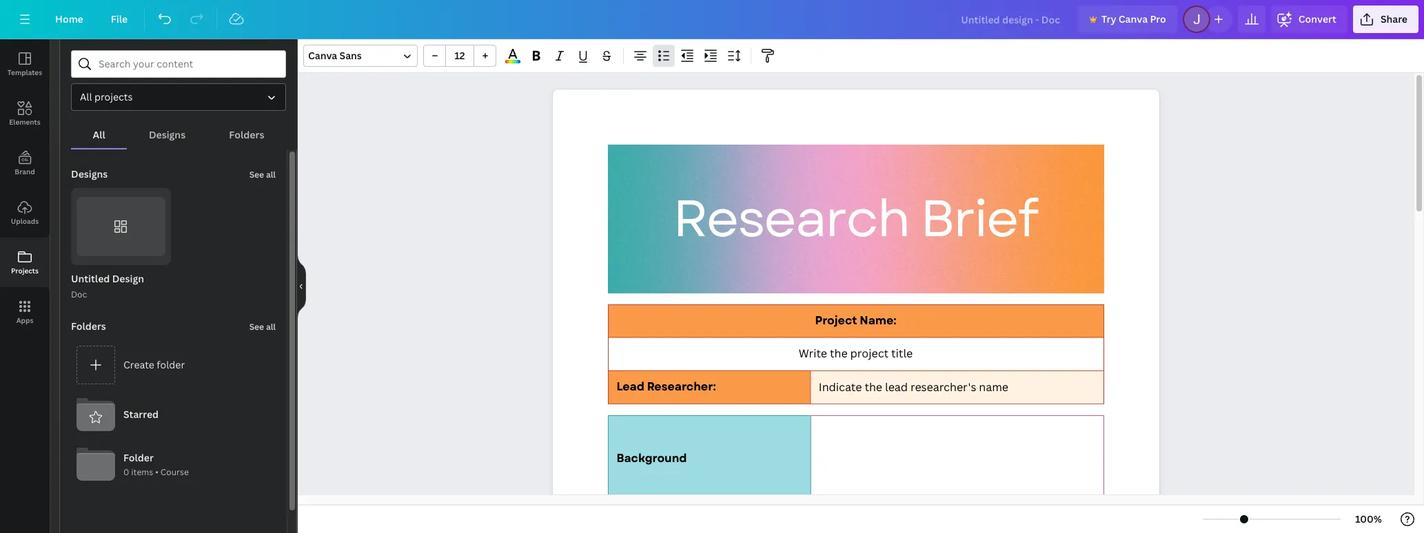 Task type: locate. For each thing, give the bounding box(es) containing it.
create
[[123, 359, 154, 372]]

designs down select ownership filter button at the left top
[[149, 128, 186, 141]]

uploads button
[[0, 188, 50, 238]]

1 horizontal spatial all
[[93, 128, 105, 141]]

canva inside dropdown button
[[308, 49, 337, 62]]

untitled design doc
[[71, 273, 144, 301]]

all for all
[[93, 128, 105, 141]]

canva inside button
[[1119, 12, 1148, 26]]

starred button
[[71, 391, 276, 440]]

folders
[[229, 128, 264, 141], [71, 320, 106, 333]]

– – number field
[[450, 49, 470, 62]]

0 horizontal spatial designs
[[71, 168, 108, 181]]

projects
[[94, 90, 133, 103]]

group left color range icon
[[423, 45, 497, 67]]

1 see all button from the top
[[248, 161, 277, 188]]

1 all from the top
[[266, 169, 276, 181]]

2 see all button from the top
[[248, 313, 277, 341]]

try
[[1102, 12, 1117, 26]]

0 horizontal spatial group
[[71, 188, 171, 266]]

0 vertical spatial see all
[[249, 169, 276, 181]]

all
[[266, 169, 276, 181], [266, 322, 276, 333]]

doc
[[71, 289, 87, 301]]

untitled design group
[[71, 188, 171, 302]]

designs inside button
[[149, 128, 186, 141]]

0 vertical spatial all
[[80, 90, 92, 103]]

2 see all from the top
[[249, 322, 276, 333]]

all button
[[71, 122, 127, 148]]

see all
[[249, 169, 276, 181], [249, 322, 276, 333]]

0 vertical spatial see all button
[[248, 161, 277, 188]]

projects button
[[0, 238, 50, 288]]

1 vertical spatial all
[[266, 322, 276, 333]]

see all button
[[248, 161, 277, 188], [248, 313, 277, 341]]

1 vertical spatial all
[[93, 128, 105, 141]]

designs button
[[127, 122, 207, 148]]

designs down all button
[[71, 168, 108, 181]]

group up design
[[71, 188, 171, 266]]

1 vertical spatial see all
[[249, 322, 276, 333]]

1 vertical spatial see all button
[[248, 313, 277, 341]]

1 see from the top
[[249, 169, 264, 181]]

all down all projects
[[93, 128, 105, 141]]

convert button
[[1272, 6, 1348, 33]]

group
[[423, 45, 497, 67], [71, 188, 171, 266]]

all inside select ownership filter button
[[80, 90, 92, 103]]

0 vertical spatial canva
[[1119, 12, 1148, 26]]

0
[[123, 467, 129, 478]]

Research Brief text field
[[553, 90, 1160, 534]]

folder
[[157, 359, 185, 372]]

1 vertical spatial see
[[249, 322, 264, 333]]

projects
[[11, 266, 39, 276]]

items
[[131, 467, 153, 478]]

see
[[249, 169, 264, 181], [249, 322, 264, 333]]

see all for designs
[[249, 169, 276, 181]]

create folder button
[[71, 341, 276, 391]]

all left projects
[[80, 90, 92, 103]]

1 see all from the top
[[249, 169, 276, 181]]

1 horizontal spatial designs
[[149, 128, 186, 141]]

brand
[[15, 167, 35, 177]]

convert
[[1299, 12, 1337, 26]]

share button
[[1354, 6, 1419, 33]]

1 vertical spatial designs
[[71, 168, 108, 181]]

research
[[673, 182, 909, 256]]

home
[[55, 12, 83, 26]]

all inside button
[[93, 128, 105, 141]]

pro
[[1151, 12, 1167, 26]]

templates button
[[0, 39, 50, 89]]

0 vertical spatial all
[[266, 169, 276, 181]]

2 all from the top
[[266, 322, 276, 333]]

0 horizontal spatial canva
[[308, 49, 337, 62]]

1 vertical spatial canva
[[308, 49, 337, 62]]

1 horizontal spatial folders
[[229, 128, 264, 141]]

0 vertical spatial designs
[[149, 128, 186, 141]]

canva right try
[[1119, 12, 1148, 26]]

0 vertical spatial see
[[249, 169, 264, 181]]

0 vertical spatial folders
[[229, 128, 264, 141]]

uploads
[[11, 217, 39, 226]]

1 vertical spatial folders
[[71, 320, 106, 333]]

file button
[[100, 6, 139, 33]]

0 horizontal spatial all
[[80, 90, 92, 103]]

2 see from the top
[[249, 322, 264, 333]]

home link
[[44, 6, 94, 33]]

canva left sans
[[308, 49, 337, 62]]

sans
[[340, 49, 362, 62]]

all
[[80, 90, 92, 103], [93, 128, 105, 141]]

apps
[[16, 316, 33, 326]]

see all button for designs
[[248, 161, 277, 188]]

all projects
[[80, 90, 133, 103]]

1 vertical spatial group
[[71, 188, 171, 266]]

canva sans button
[[303, 45, 418, 67]]

see all button down 'folders' button
[[248, 161, 277, 188]]

designs
[[149, 128, 186, 141], [71, 168, 108, 181]]

see all button left the hide image
[[248, 313, 277, 341]]

canva
[[1119, 12, 1148, 26], [308, 49, 337, 62]]

0 vertical spatial group
[[423, 45, 497, 67]]

1 horizontal spatial canva
[[1119, 12, 1148, 26]]



Task type: vqa. For each thing, say whether or not it's contained in the screenshot.
first See all Button
yes



Task type: describe. For each thing, give the bounding box(es) containing it.
see for folders
[[249, 322, 264, 333]]

see all button for folders
[[248, 313, 277, 341]]

brief
[[921, 182, 1038, 256]]

share
[[1381, 12, 1408, 26]]

folders inside button
[[229, 128, 264, 141]]

100%
[[1356, 513, 1383, 526]]

all for designs
[[266, 169, 276, 181]]

brand button
[[0, 139, 50, 188]]

Select ownership filter button
[[71, 83, 286, 111]]

100% button
[[1347, 509, 1392, 531]]

elements
[[9, 117, 40, 127]]

Search your content search field
[[99, 51, 277, 77]]

create folder
[[123, 359, 185, 372]]

hide image
[[297, 253, 306, 320]]

Design title text field
[[951, 6, 1073, 33]]

main menu bar
[[0, 0, 1425, 39]]

starred
[[123, 409, 159, 422]]

apps button
[[0, 288, 50, 337]]

folders button
[[207, 122, 286, 148]]

1 horizontal spatial group
[[423, 45, 497, 67]]

course
[[161, 467, 189, 478]]

design
[[112, 273, 144, 286]]

all for folders
[[266, 322, 276, 333]]

•
[[155, 467, 159, 478]]

research brief
[[673, 182, 1038, 256]]

color range image
[[506, 60, 521, 63]]

all for all projects
[[80, 90, 92, 103]]

try canva pro button
[[1079, 6, 1178, 33]]

elements button
[[0, 89, 50, 139]]

untitled
[[71, 273, 110, 286]]

see all for folders
[[249, 322, 276, 333]]

folder 0 items • course
[[123, 452, 189, 478]]

side panel tab list
[[0, 39, 50, 337]]

try canva pro
[[1102, 12, 1167, 26]]

see for designs
[[249, 169, 264, 181]]

folder
[[123, 452, 154, 465]]

canva sans
[[308, 49, 362, 62]]

file
[[111, 12, 128, 26]]

0 horizontal spatial folders
[[71, 320, 106, 333]]

templates
[[7, 68, 42, 77]]



